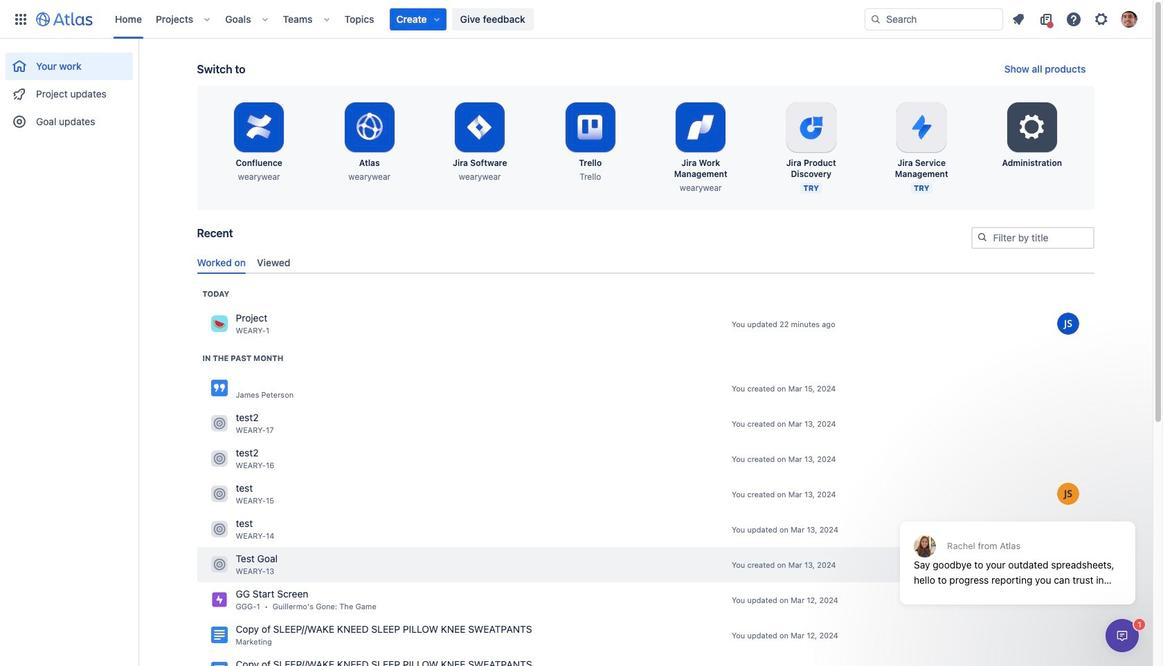 Task type: vqa. For each thing, say whether or not it's contained in the screenshot.
right Settings icon
no



Task type: describe. For each thing, give the bounding box(es) containing it.
1 heading from the top
[[202, 289, 229, 300]]

1 townsquare image from the top
[[211, 486, 227, 503]]

2 townsquare image from the top
[[211, 416, 227, 432]]

2 townsquare image from the top
[[211, 522, 227, 538]]

2 heading from the top
[[202, 353, 283, 364]]

Search field
[[865, 8, 1003, 30]]

help image
[[1065, 11, 1082, 27]]

4 townsquare image from the top
[[211, 557, 227, 573]]

3 townsquare image from the top
[[211, 451, 227, 468]]

notifications image
[[1010, 11, 1027, 27]]

top element
[[8, 0, 865, 38]]

0 vertical spatial dialog
[[893, 488, 1142, 615]]

switch to... image
[[12, 11, 29, 27]]

search image
[[976, 232, 988, 243]]

1 confluence image from the top
[[211, 380, 227, 397]]



Task type: locate. For each thing, give the bounding box(es) containing it.
settings image
[[1015, 111, 1049, 144]]

1 vertical spatial confluence image
[[211, 627, 227, 644]]

Filter by title field
[[972, 228, 1093, 248]]

0 vertical spatial townsquare image
[[211, 486, 227, 503]]

1 vertical spatial dialog
[[1106, 620, 1139, 653]]

confluence image
[[211, 663, 227, 667]]

search image
[[870, 13, 881, 25]]

townsquare image
[[211, 486, 227, 503], [211, 522, 227, 538]]

0 vertical spatial heading
[[202, 289, 229, 300]]

banner
[[0, 0, 1153, 39]]

None search field
[[865, 8, 1003, 30]]

heading
[[202, 289, 229, 300], [202, 353, 283, 364]]

dialog
[[893, 488, 1142, 615], [1106, 620, 1139, 653]]

1 vertical spatial townsquare image
[[211, 522, 227, 538]]

confluence image
[[211, 380, 227, 397], [211, 627, 227, 644]]

jira image
[[211, 592, 227, 609]]

1 townsquare image from the top
[[211, 316, 227, 333]]

group
[[6, 39, 133, 140]]

townsquare image
[[211, 316, 227, 333], [211, 416, 227, 432], [211, 451, 227, 468], [211, 557, 227, 573]]

0 vertical spatial confluence image
[[211, 380, 227, 397]]

account image
[[1121, 11, 1137, 27]]

tab list
[[191, 251, 1100, 274]]

1 vertical spatial heading
[[202, 353, 283, 364]]

settings image
[[1093, 11, 1110, 27]]

2 confluence image from the top
[[211, 627, 227, 644]]



